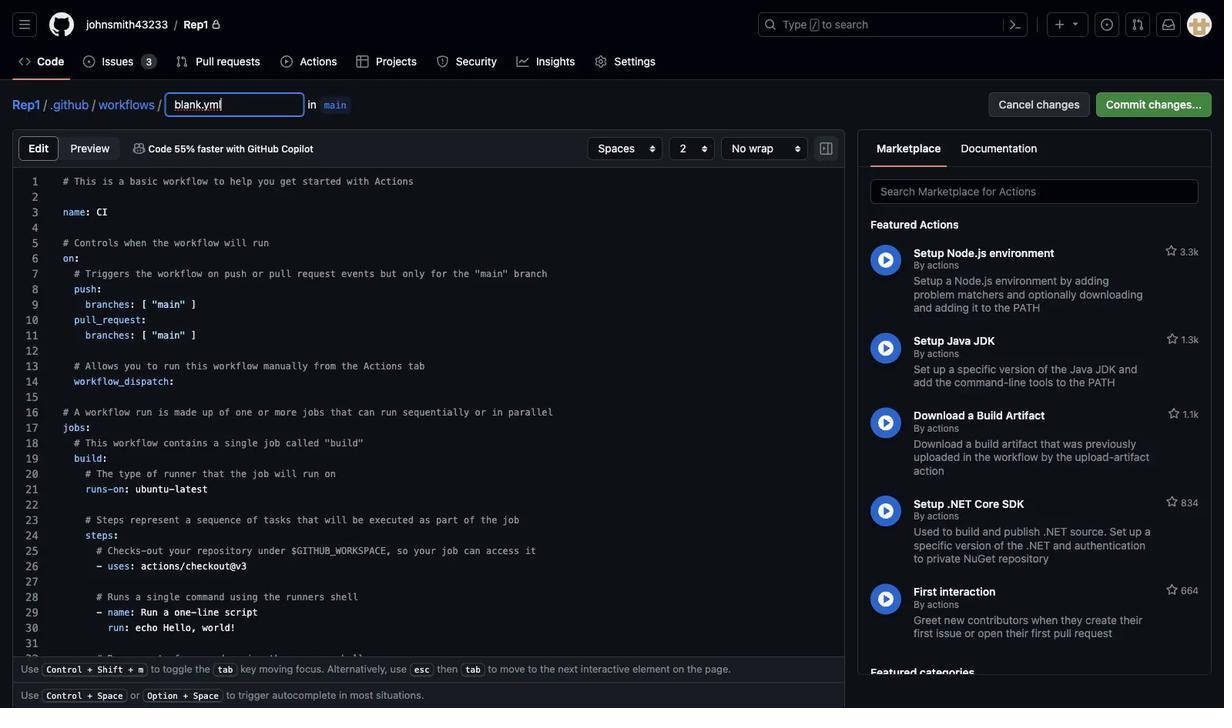 Task type: describe. For each thing, give the bounding box(es) containing it.
the right triggers
[[135, 269, 152, 280]]

1 branches from the top
[[85, 300, 130, 310]]

the inside # allows you to run this workflow manually from the actions tab workflow_dispatch :
[[341, 361, 358, 372]]

by inside download a build artifact by actions download a build artifact that was previously uploaded in the workflow by the upload-artifact action
[[914, 423, 925, 434]]

sequentially
[[403, 408, 469, 418]]

to right move
[[528, 664, 537, 675]]

of left one
[[219, 408, 230, 418]]

run inside # runs a set of commands using the runners shell - name : run a multi-line script run : |
[[108, 685, 124, 696]]

under
[[258, 546, 286, 557]]

2 space from the left
[[193, 691, 219, 701]]

setup for setup java jdk
[[914, 335, 944, 347]]

runs for :
[[108, 592, 130, 603]]

0 vertical spatial you
[[258, 176, 275, 187]]

and down core
[[983, 526, 1001, 538]]

private
[[927, 553, 961, 565]]

interactive
[[581, 664, 630, 675]]

issue
[[936, 627, 962, 640]]

to right m
[[151, 664, 160, 675]]

hello,
[[163, 623, 197, 634]]

1 [ from the top
[[141, 300, 147, 310]]

setup for setup node.js environment
[[914, 247, 944, 259]]

by inside setup node.js environment by actions setup a node.js environment by adding problem matchers and optionally downloading and adding it to the path
[[1060, 275, 1072, 287]]

2 ] from the top
[[191, 330, 197, 341]]

1 first from the left
[[914, 627, 933, 640]]

copilot image
[[133, 143, 145, 155]]

0 horizontal spatial adding
[[935, 302, 969, 314]]

the right add
[[935, 376, 951, 389]]

they
[[1061, 614, 1083, 627]]

4
[[32, 221, 38, 234]]

2 your from the left
[[414, 546, 436, 557]]

2 branches from the top
[[85, 330, 130, 341]]

up inside setup .net core sdk by actions used to build and publish .net source. set up a specific version of the .net and authentication to private nuget repository
[[1129, 526, 1142, 538]]

: left the |
[[124, 685, 130, 696]]

homepage image
[[49, 12, 74, 37]]

edit
[[29, 142, 49, 155]]

run left sequentially
[[380, 408, 397, 418]]

runs for name
[[108, 654, 130, 665]]

actions up problem on the right top
[[920, 218, 959, 231]]

0 horizontal spatial tab
[[218, 666, 233, 675]]

0 vertical spatial adding
[[1075, 275, 1109, 287]]

+ down the multi-
[[183, 691, 188, 701]]

1 horizontal spatial rep1 link
[[177, 12, 227, 37]]

workflow right triggers
[[158, 269, 202, 280]]

to right used
[[942, 526, 952, 538]]

and right matchers
[[1007, 288, 1025, 301]]

the right for
[[453, 269, 469, 280]]

1 horizontal spatial artifact
[[1114, 451, 1150, 464]]

code image
[[18, 55, 31, 68]]

3 inside 1 2 3 4 5 6 7 8 9 10 11 12 13 14 15 16 17 18 19 20 21 22 23 24 25 26 27 28 29 30 31 32 33 34
[[32, 206, 38, 219]]

34
[[25, 684, 38, 696]]

: down checks-
[[130, 562, 135, 572]]

# a workflow run is made up of one or more jobs that can run sequentially or in parallel jobs : # this workflow contains a single job called "build" build : # the type of runner that the job will run on runs-on : ubuntu-latest
[[63, 408, 553, 495]]

workflow down 55%
[[163, 176, 208, 187]]

rep1 for rep1 / .github / workflows
[[12, 97, 40, 112]]

that up "build"
[[330, 408, 352, 418]]

johnsmith43233
[[86, 18, 168, 31]]

setup node.js environment by actions setup a node.js environment by adding problem matchers and optionally downloading and adding it to the path
[[914, 247, 1143, 314]]

File name text field
[[165, 93, 304, 116]]

build for download
[[975, 438, 999, 450]]

0 vertical spatial jdk
[[974, 335, 995, 347]]

artifact
[[1006, 409, 1045, 422]]

interaction
[[940, 586, 996, 599]]

+ left the |
[[87, 691, 92, 701]]

2
[[32, 191, 38, 203]]

the inside '# steps represent a sequence of tasks that will be executed as part of the job steps : # checks-out your repository under $github_workspace, so your job can access it - uses : actions/checkout@v3'
[[480, 515, 497, 526]]

shield image
[[436, 55, 449, 68]]

security link
[[430, 50, 504, 73]]

contributors
[[968, 614, 1028, 627]]

request inside # controls when the workflow will run on : # triggers the workflow on push or pull request events but only for the "main" branch push : branches : [ "main" ] pull_request : branches : [ "main" ]
[[297, 269, 336, 280]]

repository inside '# steps represent a sequence of tasks that will be executed as part of the job steps : # checks-out your repository under $github_workspace, so your job can access it - uses : actions/checkout@v3'
[[197, 546, 252, 557]]

/ right .github link
[[92, 97, 95, 112]]

/ for rep1
[[43, 97, 47, 112]]

search
[[835, 18, 868, 31]]

and down source.
[[1053, 539, 1072, 552]]

run inside # runs a single command using the runners shell - name : run a one-line script run : echo hello, world!
[[141, 608, 158, 619]]

tasks
[[263, 515, 291, 526]]

new
[[944, 614, 965, 627]]

line inside # runs a set of commands using the runners shell - name : run a multi-line script run : |
[[208, 669, 230, 680]]

workflows
[[99, 97, 155, 112]]

up for set
[[933, 363, 946, 376]]

shell inside # runs a set of commands using the runners shell - name : run a multi-line script run : |
[[336, 654, 364, 665]]

job up the tasks
[[252, 469, 269, 480]]

1 vertical spatial java
[[1070, 363, 1093, 376]]

settings link
[[589, 50, 663, 73]]

focus.
[[296, 664, 324, 675]]

1.1k
[[1180, 409, 1199, 420]]

featured categories
[[871, 667, 975, 679]]

commit
[[1106, 98, 1146, 111]]

0 vertical spatial node.js
[[947, 247, 987, 259]]

ubuntu-
[[135, 485, 174, 495]]

# inside # runs a set of commands using the runners shell - name : run a multi-line script run : |
[[96, 654, 102, 665]]

# controls when the workflow will run on : # triggers the workflow on push or pull request events but only for the "main" branch push : branches : [ "main" ] pull_request : branches : [ "main" ]
[[63, 238, 547, 341]]

when inside first interaction by actions greet new contributors when they create their first issue or open their first pull request
[[1031, 614, 1058, 627]]

moving
[[259, 664, 293, 675]]

1 vertical spatial "main"
[[152, 300, 186, 310]]

actions button for setup .net core sdk
[[871, 496, 901, 527]]

: up the at the bottom left
[[102, 454, 108, 465]]

to inside setup java jdk by actions set up a specific version of the java jdk and add the command-line tools to the path
[[1056, 376, 1066, 389]]

a inside setup .net core sdk by actions used to build and publish .net source. set up a specific version of the .net and authentication to private nuget repository
[[1145, 526, 1151, 538]]

rep1 for rep1
[[184, 18, 208, 31]]

actions button for first interaction
[[871, 584, 901, 615]]

0 vertical spatial environment
[[989, 247, 1054, 259]]

can inside '# steps represent a sequence of tasks that will be executed as part of the job steps : # checks-out your repository under $github_workspace, so your job can access it - uses : actions/checkout@v3'
[[464, 546, 480, 557]]

setup java jdk by actions set up a specific version of the java jdk and add the command-line tools to the path
[[914, 335, 1137, 389]]

of right part
[[464, 515, 475, 526]]

or inside first interaction by actions greet new contributors when they create their first issue or open their first pull request
[[965, 627, 975, 640]]

on inside use control + shift + m to toggle the tab key moving focus. alternatively, use esc then tab to move to the next interactive element on the page.
[[673, 664, 684, 675]]

using inside # runs a single command using the runners shell - name : run a one-line script run : echo hello, world!
[[230, 592, 258, 603]]

+ left m
[[128, 666, 133, 675]]

security
[[456, 55, 497, 68]]

run down called
[[302, 469, 319, 480]]

multi-
[[174, 669, 208, 680]]

to left help
[[213, 176, 224, 187]]

actions inside # allows you to run this workflow manually from the actions tab workflow_dispatch :
[[364, 361, 403, 372]]

version inside setup java jdk by actions set up a specific version of the java jdk and add the command-line tools to the path
[[999, 363, 1035, 376]]

that inside '# steps represent a sequence of tasks that will be executed as part of the job steps : # checks-out your repository under $github_workspace, so your job can access it - uses : actions/checkout@v3'
[[297, 515, 319, 526]]

to left search
[[822, 18, 832, 31]]

0 vertical spatial name
[[63, 207, 85, 218]]

the left page.
[[687, 664, 702, 675]]

featured actions
[[871, 218, 959, 231]]

nuget
[[964, 553, 995, 565]]

main
[[324, 100, 346, 110]]

1 your from the left
[[169, 546, 191, 557]]

script inside # runs a set of commands using the runners shell - name : run a multi-line script run : |
[[236, 669, 269, 680]]

a inside setup node.js environment by actions setup a node.js environment by adding problem matchers and optionally downloading and adding it to the path
[[946, 275, 952, 287]]

workflow up the type
[[113, 438, 158, 449]]

name inside # runs a set of commands using the runners shell - name : run a multi-line script run : |
[[108, 669, 130, 680]]

actions inside setup .net core sdk by actions used to build and publish .net source. set up a specific version of the .net and authentication to private nuget repository
[[927, 511, 959, 522]]

the inside setup .net core sdk by actions used to build and publish .net source. set up a specific version of the .net and authentication to private nuget repository
[[1007, 539, 1023, 552]]

control for or
[[46, 691, 82, 701]]

source.
[[1070, 526, 1107, 538]]

+ left "shift"
[[87, 666, 92, 675]]

1 vertical spatial node.js
[[955, 275, 992, 287]]

: left ci
[[85, 207, 91, 218]]

specific inside setup .net core sdk by actions used to build and publish .net source. set up a specific version of the .net and authentication to private nuget repository
[[914, 539, 952, 552]]

1 horizontal spatial jdk
[[1096, 363, 1116, 376]]

of left the tasks
[[247, 515, 258, 526]]

runners inside # runs a set of commands using the runners shell - name : run a multi-line script run : |
[[291, 654, 330, 665]]

actions inside setup node.js environment by actions setup a node.js environment by adding problem matchers and optionally downloading and adding it to the path
[[927, 260, 959, 271]]

to inside # allows you to run this workflow manually from the actions tab workflow_dispatch :
[[147, 361, 158, 372]]

: down triggers
[[96, 284, 102, 295]]

the inside the # a workflow run is made up of one or more jobs that can run sequentially or in parallel jobs : # this workflow contains a single job called "build" build : # the type of runner that the job will run on runs-on : ubuntu-latest
[[230, 469, 247, 480]]

script inside # runs a single command using the runners shell - name : run a one-line script run : echo hello, world!
[[224, 608, 258, 619]]

element
[[633, 664, 670, 675]]

add
[[914, 376, 933, 389]]

faster
[[197, 143, 224, 154]]

graph image
[[517, 55, 529, 68]]

run inside # allows you to run this workflow manually from the actions tab workflow_dispatch :
[[163, 361, 180, 372]]

situations.
[[376, 689, 424, 701]]

parallel
[[508, 408, 553, 418]]

requests
[[217, 55, 260, 68]]

to left move
[[488, 664, 497, 675]]

the down was
[[1056, 451, 1072, 464]]

in inside download a build artifact by actions download a build artifact that was previously uploaded in the workflow by the upload-artifact action
[[963, 451, 972, 464]]

star image for used to build and publish .net source. set up a specific version of the .net and authentication to private nuget repository
[[1166, 496, 1178, 508]]

by inside download a build artifact by actions download a build artifact that was previously uploaded in the workflow by the upload-artifact action
[[1041, 451, 1053, 464]]

1 horizontal spatial 3
[[146, 56, 152, 67]]

marketplace
[[877, 142, 941, 155]]

previously
[[1085, 438, 1136, 450]]

commands
[[186, 654, 230, 665]]

triggers
[[85, 269, 130, 280]]

create
[[1086, 614, 1117, 627]]

changes...
[[1149, 98, 1202, 111]]

lock image
[[212, 20, 221, 29]]

9
[[32, 299, 38, 311]]

up for made
[[202, 408, 213, 418]]

the left the next
[[540, 664, 555, 675]]

0 vertical spatial their
[[1120, 614, 1142, 627]]

in left main link
[[308, 98, 316, 111]]

2 download from the top
[[914, 438, 963, 450]]

workflow right a
[[85, 408, 130, 418]]

copilot
[[281, 143, 313, 154]]

to left private
[[914, 553, 924, 565]]

0 vertical spatial this
[[74, 176, 96, 187]]

to inside setup node.js environment by actions setup a node.js environment by adding problem matchers and optionally downloading and adding it to the path
[[981, 302, 991, 314]]

the down basic
[[152, 238, 169, 249]]

tab inside # allows you to run this workflow manually from the actions tab workflow_dispatch :
[[408, 361, 425, 372]]

marketplace link
[[871, 133, 947, 164]]

be
[[352, 515, 364, 526]]

in inside the # a workflow run is made up of one or more jobs that can run sequentially or in parallel jobs : # this workflow contains a single job called "build" build : # the type of runner that the job will run on runs-on : ubuntu-latest
[[492, 408, 503, 418]]

one-
[[174, 608, 197, 619]]

actions right started
[[375, 176, 414, 187]]

single inside the # a workflow run is made up of one or more jobs that can run sequentially or in parallel jobs : # this workflow contains a single job called "build" build : # the type of runner that the job will run on runs-on : ubuntu-latest
[[224, 438, 258, 449]]

or inside # controls when the workflow will run on : # triggers the workflow on push or pull request events but only for the "main" branch push : branches : [ "main" ] pull_request : branches : [ "main" ]
[[252, 269, 263, 280]]

0 vertical spatial "main"
[[475, 269, 508, 280]]

1 download from the top
[[914, 409, 965, 422]]

allows
[[85, 361, 119, 372]]

build
[[977, 409, 1003, 422]]

19
[[25, 453, 38, 465]]

this inside the # a workflow run is made up of one or more jobs that can run sequentially or in parallel jobs : # this workflow contains a single job called "build" build : # the type of runner that the job will run on runs-on : ubuntu-latest
[[85, 438, 108, 449]]

main link
[[320, 96, 351, 113]]

the up tools
[[1051, 363, 1067, 376]]

echo
[[135, 623, 158, 634]]

27
[[25, 576, 38, 589]]

0 horizontal spatial rep1 link
[[12, 97, 40, 112]]

set inside setup java jdk by actions set up a specific version of the java jdk and add the command-line tools to the path
[[914, 363, 930, 376]]

# inside # runs a single command using the runners shell - name : run a one-line script run : echo hello, world!
[[96, 592, 102, 603]]

with inside popup button
[[226, 143, 245, 154]]

for
[[430, 269, 447, 280]]

1 vertical spatial environment
[[995, 275, 1057, 287]]

31
[[25, 637, 38, 650]]

Search Marketplace for Actions text field
[[871, 179, 1199, 204]]

was
[[1063, 438, 1083, 450]]

projects link
[[350, 50, 424, 73]]

use for or
[[21, 689, 39, 701]]

made
[[174, 408, 197, 418]]

actions/checkout@v3
[[141, 562, 247, 572]]

will inside # controls when the workflow will run on : # triggers the workflow on push or pull request events but only for the "main" branch push : branches : [ "main" ] pull_request : branches : [ "main" ]
[[224, 238, 247, 249]]

star image for set up a specific version of the java jdk and add the command-line tools to the path
[[1166, 333, 1179, 346]]

will inside '# steps represent a sequence of tasks that will be executed as part of the job steps : # checks-out your repository under $github_workspace, so your job can access it - uses : actions/checkout@v3'
[[325, 515, 347, 526]]

cancel
[[999, 98, 1034, 111]]

shell inside # runs a single command using the runners shell - name : run a one-line script run : echo hello, world!
[[330, 592, 358, 603]]

: down steps
[[113, 531, 119, 542]]

1.3k
[[1179, 335, 1199, 346]]

18
[[25, 437, 38, 450]]

: down controls
[[74, 253, 80, 264]]

a inside '# steps represent a sequence of tasks that will be executed as part of the job steps : # checks-out your repository under $github_workspace, so your job can access it - uses : actions/checkout@v3'
[[186, 515, 191, 526]]

|
[[135, 685, 141, 696]]

by inside setup java jdk by actions set up a specific version of the java jdk and add the command-line tools to the path
[[914, 348, 925, 359]]

a up the echo
[[135, 592, 141, 603]]

actions image for setup java jdk
[[878, 341, 894, 356]]

a up m
[[135, 654, 141, 665]]

actions button for download a build artifact
[[871, 408, 901, 439]]

commit changes...
[[1106, 98, 1202, 111]]

executed
[[369, 515, 414, 526]]

2 setup from the top
[[914, 275, 943, 287]]

type
[[119, 469, 141, 480]]

1 vertical spatial their
[[1006, 627, 1028, 640]]

workflow inside download a build artifact by actions download a build artifact that was previously uploaded in the workflow by the upload-artifact action
[[994, 451, 1038, 464]]

: left m
[[130, 669, 135, 680]]

then
[[437, 664, 458, 675]]

out
[[147, 546, 163, 557]]

command
[[186, 592, 224, 603]]

- inside '# steps represent a sequence of tasks that will be executed as part of the job steps : # checks-out your repository under $github_workspace, so your job can access it - uses : actions/checkout@v3'
[[96, 562, 102, 572]]

0 vertical spatial .net
[[947, 498, 972, 510]]

: right 17
[[85, 423, 91, 434]]

: down uses
[[130, 608, 135, 619]]

8
[[32, 283, 38, 296]]

pull_request
[[74, 315, 141, 326]]

job down part
[[442, 546, 458, 557]]

a left basic
[[119, 176, 124, 187]]

line inside # runs a single command using the runners shell - name : run a one-line script run : echo hello, world!
[[197, 608, 219, 619]]

build inside the # a workflow run is made up of one or more jobs that can run sequentially or in parallel jobs : # this workflow contains a single job called "build" build : # the type of runner that the job will run on runs-on : ubuntu-latest
[[74, 454, 102, 465]]

a left build
[[968, 409, 974, 422]]

0 horizontal spatial java
[[947, 335, 971, 347]]

: down the type
[[124, 485, 130, 495]]

featured for featured categories
[[871, 667, 917, 679]]

32
[[25, 653, 38, 666]]

job left called
[[263, 438, 280, 449]]

pull inside first interaction by actions greet new contributors when they create their first issue or open their first pull request
[[1054, 627, 1072, 640]]

code link
[[12, 50, 70, 73]]

a down set
[[163, 669, 169, 680]]

name : ci
[[63, 207, 108, 218]]

0 vertical spatial jobs
[[302, 408, 325, 418]]

0 vertical spatial push
[[224, 269, 247, 280]]

checks-
[[108, 546, 147, 557]]

that inside download a build artifact by actions download a build artifact that was previously uploaded in the workflow by the upload-artifact action
[[1040, 438, 1060, 450]]

git pull request image
[[1132, 18, 1144, 31]]

a left one-
[[163, 608, 169, 619]]

use
[[390, 664, 407, 675]]

represent
[[130, 515, 180, 526]]

gear image
[[595, 55, 607, 68]]



Task type: locate. For each thing, give the bounding box(es) containing it.
name
[[63, 207, 85, 218], [108, 608, 130, 619], [108, 669, 130, 680]]

1 vertical spatial rep1
[[12, 97, 40, 112]]

request
[[297, 269, 336, 280], [1074, 627, 1112, 640]]

1 vertical spatial this
[[85, 438, 108, 449]]

rep1 left .github on the top of page
[[12, 97, 40, 112]]

0 horizontal spatial version
[[955, 539, 991, 552]]

setup .net core sdk by actions used to build and publish .net source. set up a specific version of the .net and authentication to private nuget repository
[[914, 498, 1151, 565]]

2 actions image from the top
[[878, 504, 894, 519]]

pull requests
[[196, 55, 260, 68]]

with
[[226, 143, 245, 154], [347, 176, 369, 187]]

edit button
[[18, 136, 59, 161]]

.github
[[50, 97, 89, 112]]

is inside the # a workflow run is made up of one or more jobs that can run sequentially or in parallel jobs : # this workflow contains a single job called "build" build : # the type of runner that the job will run on runs-on : ubuntu-latest
[[158, 408, 169, 418]]

by inside setup .net core sdk by actions used to build and publish .net source. set up a specific version of the .net and authentication to private nuget repository
[[914, 511, 925, 522]]

- inside # runs a single command using the runners shell - name : run a one-line script run : echo hello, world!
[[96, 608, 102, 619]]

1 vertical spatial featured
[[871, 667, 917, 679]]

1 horizontal spatial with
[[347, 176, 369, 187]]

m
[[138, 666, 143, 675]]

download a build artifact by actions download a build artifact that was previously uploaded in the workflow by the upload-artifact action
[[914, 409, 1150, 477]]

0 vertical spatial using
[[230, 592, 258, 603]]

2 actions image from the top
[[878, 416, 894, 431]]

that left was
[[1040, 438, 1060, 450]]

1 vertical spatial shell
[[336, 654, 364, 665]]

run inside # runs a single command using the runners shell - name : run a one-line script run : echo hello, world!
[[108, 623, 124, 634]]

2 run from the top
[[141, 669, 158, 680]]

repository inside setup .net core sdk by actions used to build and publish .net source. set up a specific version of the .net and authentication to private nuget repository
[[998, 553, 1049, 565]]

"build"
[[325, 438, 364, 449]]

+
[[87, 666, 92, 675], [128, 666, 133, 675], [87, 691, 92, 701], [183, 691, 188, 701]]

edit mode element
[[18, 136, 121, 161]]

get
[[280, 176, 297, 187]]

1 vertical spatial can
[[464, 546, 480, 557]]

build inside download a build artifact by actions download a build artifact that was previously uploaded in the workflow by the upload-artifact action
[[975, 438, 999, 450]]

control inside use control + space or option + space to trigger autocomplete in most situations.
[[46, 691, 82, 701]]

10
[[25, 314, 38, 327]]

in inside use control + space or option + space to trigger autocomplete in most situations.
[[339, 689, 347, 701]]

specific
[[957, 363, 996, 376], [914, 539, 952, 552]]

can inside the # a workflow run is made up of one or more jobs that can run sequentially or in parallel jobs : # this workflow contains a single job called "build" build : # the type of runner that the job will run on runs-on : ubuntu-latest
[[358, 408, 375, 418]]

1 ] from the top
[[191, 300, 197, 310]]

triangle down image
[[1069, 17, 1082, 30]]

5 by from the top
[[914, 599, 925, 610]]

request left "events"
[[297, 269, 336, 280]]

shell up most
[[336, 654, 364, 665]]

push
[[224, 269, 247, 280], [74, 284, 96, 295]]

you inside # allows you to run this workflow manually from the actions tab workflow_dispatch :
[[124, 361, 141, 372]]

rep1 link
[[177, 12, 227, 37], [12, 97, 40, 112]]

2 featured from the top
[[871, 667, 917, 679]]

1 actions image from the top
[[878, 341, 894, 356]]

0 vertical spatial list
[[80, 12, 749, 37]]

workflow
[[163, 176, 208, 187], [174, 238, 219, 249], [158, 269, 202, 280], [213, 361, 258, 372], [85, 408, 130, 418], [113, 438, 158, 449], [994, 451, 1038, 464]]

1 horizontal spatial request
[[1074, 627, 1112, 640]]

actions image for setup
[[878, 253, 894, 268]]

4 setup from the top
[[914, 498, 944, 510]]

adding down problem on the right top
[[935, 302, 969, 314]]

rep1 / .github / workflows
[[12, 97, 155, 112]]

2 vertical spatial "main"
[[152, 330, 186, 341]]

# inside # allows you to run this workflow manually from the actions tab workflow_dispatch :
[[74, 361, 80, 372]]

: up 'pull_request'
[[130, 300, 135, 310]]

0 vertical spatial featured
[[871, 218, 917, 231]]

0 horizontal spatial jobs
[[63, 423, 85, 434]]

actions button for setup java jdk
[[871, 333, 901, 364]]

0 horizontal spatial code
[[37, 55, 64, 68]]

5
[[32, 237, 38, 250]]

is
[[102, 176, 113, 187], [158, 408, 169, 418]]

build inside setup .net core sdk by actions used to build and publish .net source. set up a specific version of the .net and authentication to private nuget repository
[[955, 526, 980, 538]]

[
[[141, 300, 147, 310], [141, 330, 147, 341]]

None text field
[[51, 168, 844, 709]]

1 horizontal spatial adding
[[1075, 275, 1109, 287]]

runs
[[108, 592, 130, 603], [108, 654, 130, 665]]

1 vertical spatial by
[[1041, 451, 1053, 464]]

1 vertical spatial using
[[236, 654, 263, 665]]

0 vertical spatial star image
[[1165, 245, 1177, 257]]

command palette image
[[1009, 18, 1021, 31]]

as
[[419, 515, 430, 526]]

with right started
[[347, 176, 369, 187]]

0 horizontal spatial by
[[1041, 451, 1053, 464]]

0 vertical spatial artifact
[[1002, 438, 1038, 450]]

up up authentication on the bottom
[[1129, 526, 1142, 538]]

single up one-
[[147, 592, 180, 603]]

notifications image
[[1162, 18, 1175, 31]]

documentation link
[[953, 133, 1045, 164]]

2 control from the top
[[46, 691, 82, 701]]

1 control from the top
[[46, 666, 82, 675]]

this
[[186, 361, 208, 372]]

your
[[169, 546, 191, 557], [414, 546, 436, 557]]

2 vertical spatial build
[[955, 526, 980, 538]]

specific inside setup java jdk by actions set up a specific version of the java jdk and add the command-line tools to the path
[[957, 363, 996, 376]]

the inside # runs a single command using the runners shell - name : run a one-line script run : echo hello, world!
[[263, 592, 280, 603]]

it inside setup node.js environment by actions setup a node.js environment by adding problem matchers and optionally downloading and adding it to the path
[[972, 302, 978, 314]]

that up latest
[[202, 469, 224, 480]]

3 by from the top
[[914, 423, 925, 434]]

the right toggle
[[195, 664, 210, 675]]

1 horizontal spatial java
[[1070, 363, 1093, 376]]

line
[[1009, 376, 1026, 389], [197, 608, 219, 619], [208, 669, 230, 680]]

1 horizontal spatial list
[[871, 133, 1045, 164]]

to down matchers
[[981, 302, 991, 314]]

control for +
[[46, 666, 82, 675]]

repository down sequence
[[197, 546, 252, 557]]

by inside setup node.js environment by actions setup a node.js environment by adding problem matchers and optionally downloading and adding it to the path
[[914, 260, 925, 271]]

run inside # runs a set of commands using the runners shell - name : run a multi-line script run : |
[[141, 669, 158, 680]]

1 vertical spatial set
[[1110, 526, 1126, 538]]

list containing johnsmith43233 /
[[80, 12, 749, 37]]

cancel changes
[[999, 98, 1080, 111]]

2 vertical spatial up
[[1129, 526, 1142, 538]]

open
[[978, 627, 1003, 640]]

it inside '# steps represent a sequence of tasks that will be executed as part of the job steps : # checks-out your repository under $github_workspace, so your job can access it - uses : actions/checkout@v3'
[[525, 546, 536, 557]]

set inside setup .net core sdk by actions used to build and publish .net source. set up a specific version of the .net and authentication to private nuget repository
[[1110, 526, 1126, 538]]

2 vertical spatial .net
[[1026, 539, 1050, 552]]

runs inside # runs a single command using the runners shell - name : run a one-line script run : echo hello, world!
[[108, 592, 130, 603]]

0 vertical spatial path
[[1013, 302, 1040, 314]]

2 runs from the top
[[108, 654, 130, 665]]

but
[[380, 269, 397, 280]]

1 horizontal spatial pull
[[1054, 627, 1072, 640]]

actions image for setup .net core sdk
[[878, 504, 894, 519]]

setup inside setup .net core sdk by actions used to build and publish .net source. set up a specific version of the .net and authentication to private nuget repository
[[914, 498, 944, 510]]

pull requests link
[[170, 50, 268, 73]]

runs up "shift"
[[108, 654, 130, 665]]

preview button
[[60, 136, 121, 161]]

branches up 'pull_request'
[[85, 300, 130, 310]]

can left access
[[464, 546, 480, 557]]

1
[[32, 175, 38, 188]]

environment
[[989, 247, 1054, 259], [995, 275, 1057, 287]]

/ for johnsmith43233
[[174, 18, 177, 31]]

help panel image
[[820, 143, 832, 155]]

rep1 inside "link"
[[184, 18, 208, 31]]

/ up git pull request image
[[174, 18, 177, 31]]

a down the command-
[[966, 438, 972, 450]]

actions button for setup node.js environment
[[871, 245, 901, 276]]

workflow down # this is a basic workflow to help you get started with actions
[[174, 238, 219, 249]]

from
[[314, 361, 336, 372]]

that right the tasks
[[297, 515, 319, 526]]

11
[[25, 329, 38, 342]]

key
[[240, 664, 256, 675]]

1 vertical spatial adding
[[935, 302, 969, 314]]

4 actions button from the top
[[871, 496, 901, 527]]

list
[[80, 12, 749, 37], [871, 133, 1045, 164]]

0 vertical spatial pull
[[269, 269, 291, 280]]

4 by from the top
[[914, 511, 925, 522]]

1 vertical spatial is
[[158, 408, 169, 418]]

actions up new
[[927, 599, 959, 610]]

1 vertical spatial will
[[275, 469, 297, 480]]

run inside # controls when the workflow will run on : # triggers the workflow on push or pull request events but only for the "main" branch push : branches : [ "main" ] pull_request : branches : [ "main" ]
[[252, 238, 269, 249]]

the inside # runs a set of commands using the runners shell - name : run a multi-line script run : |
[[269, 654, 286, 665]]

use control + space or option + space to trigger autocomplete in most situations.
[[21, 689, 424, 701]]

2 actions button from the top
[[871, 333, 901, 364]]

version up tools
[[999, 363, 1035, 376]]

0 vertical spatial version
[[999, 363, 1035, 376]]

1 horizontal spatial push
[[224, 269, 247, 280]]

a inside setup java jdk by actions set up a specific version of the java jdk and add the command-line tools to the path
[[949, 363, 955, 376]]

publish
[[1004, 526, 1040, 538]]

4 actions from the top
[[927, 511, 959, 522]]

control right 34
[[46, 691, 82, 701]]

0 vertical spatial when
[[124, 238, 147, 249]]

0 horizontal spatial list
[[80, 12, 749, 37]]

it right access
[[525, 546, 536, 557]]

: left the echo
[[124, 623, 130, 634]]

this up name : ci
[[74, 176, 96, 187]]

3 - from the top
[[96, 669, 102, 680]]

1 - from the top
[[96, 562, 102, 572]]

specific down used
[[914, 539, 952, 552]]

1 featured from the top
[[871, 218, 917, 231]]

plus image
[[1054, 18, 1066, 31]]

table image
[[356, 55, 369, 68]]

jdk up the command-
[[974, 335, 995, 347]]

0 vertical spatial actions image
[[878, 253, 894, 268]]

1 horizontal spatial specific
[[957, 363, 996, 376]]

use for +
[[21, 664, 39, 675]]

code
[[37, 55, 64, 68], [148, 143, 172, 154]]

name left ci
[[63, 207, 85, 218]]

the right tools
[[1069, 376, 1085, 389]]

workflow down artifact
[[994, 451, 1038, 464]]

17
[[25, 422, 38, 434]]

1 setup from the top
[[914, 247, 944, 259]]

access
[[486, 546, 519, 557]]

you up workflow_dispatch
[[124, 361, 141, 372]]

0 horizontal spatial set
[[914, 363, 930, 376]]

insights link
[[510, 50, 583, 73]]

list containing marketplace
[[871, 133, 1045, 164]]

uploaded
[[914, 451, 960, 464]]

space down the multi-
[[193, 691, 219, 701]]

0 vertical spatial build
[[975, 438, 999, 450]]

changes
[[1037, 98, 1080, 111]]

1 vertical spatial run
[[141, 669, 158, 680]]

line left tools
[[1009, 376, 1026, 389]]

up inside setup java jdk by actions set up a specific version of the java jdk and add the command-line tools to the path
[[933, 363, 946, 376]]

sequence
[[197, 515, 241, 526]]

2 - from the top
[[96, 608, 102, 619]]

1 vertical spatial it
[[525, 546, 536, 557]]

0 horizontal spatial when
[[124, 238, 147, 249]]

0 vertical spatial runners
[[286, 592, 325, 603]]

artifact
[[1002, 438, 1038, 450], [1114, 451, 1150, 464]]

a inside the # a workflow run is made up of one or more jobs that can run sequentially or in parallel jobs : # this workflow contains a single job called "build" build : # the type of runner that the job will run on runs-on : ubuntu-latest
[[213, 438, 219, 449]]

actions inside first interaction by actions greet new contributors when they create their first issue or open their first pull request
[[927, 599, 959, 610]]

a
[[74, 408, 80, 418]]

0 vertical spatial single
[[224, 438, 258, 449]]

actions button
[[871, 245, 901, 276], [871, 333, 901, 364], [871, 408, 901, 439], [871, 496, 901, 527], [871, 584, 901, 615]]

of up nuget
[[994, 539, 1004, 552]]

use down 33
[[21, 689, 39, 701]]

actions inside download a build artifact by actions download a build artifact that was previously uploaded in the workflow by the upload-artifact action
[[927, 423, 959, 434]]

jobs down a
[[63, 423, 85, 434]]

github
[[248, 143, 279, 154]]

1 vertical spatial actions image
[[878, 504, 894, 519]]

pull inside # controls when the workflow will run on : # triggers the workflow on push or pull request events but only for the "main" branch push : branches : [ "main" ] pull_request : branches : [ "main" ]
[[269, 269, 291, 280]]

0 vertical spatial by
[[1060, 275, 1072, 287]]

1 actions from the top
[[927, 260, 959, 271]]

actions link
[[274, 50, 344, 73]]

control right 33
[[46, 666, 82, 675]]

run left the echo
[[108, 623, 124, 634]]

2 first from the left
[[1031, 627, 1051, 640]]

star image
[[1165, 245, 1177, 257], [1166, 333, 1179, 346]]

2 use from the top
[[21, 689, 39, 701]]

autocomplete
[[272, 689, 336, 701]]

and inside setup java jdk by actions set up a specific version of the java jdk and add the command-line tools to the path
[[1119, 363, 1137, 376]]

contains
[[163, 438, 208, 449]]

git pull request image
[[176, 55, 188, 68]]

0 vertical spatial with
[[226, 143, 245, 154]]

only
[[403, 269, 425, 280]]

3 actions from the top
[[927, 423, 959, 434]]

the inside setup node.js environment by actions setup a node.js environment by adding problem matchers and optionally downloading and adding it to the path
[[994, 302, 1010, 314]]

build
[[975, 438, 999, 450], [74, 454, 102, 465], [955, 526, 980, 538]]

3
[[146, 56, 152, 67], [32, 206, 38, 219]]

actions image
[[878, 253, 894, 268], [878, 416, 894, 431]]

2 horizontal spatial up
[[1129, 526, 1142, 538]]

5 actions button from the top
[[871, 584, 901, 615]]

1 horizontal spatial your
[[414, 546, 436, 557]]

actions right play icon
[[300, 55, 337, 68]]

when inside # controls when the workflow will run on : # triggers the workflow on push or pull request events but only for the "main" branch push : branches : [ "main" ] pull_request : branches : [ "main" ]
[[124, 238, 147, 249]]

1 actions button from the top
[[871, 245, 901, 276]]

run
[[141, 608, 158, 619], [141, 669, 158, 680]]

0 horizontal spatial push
[[74, 284, 96, 295]]

set
[[914, 363, 930, 376], [1110, 526, 1126, 538]]

3 actions button from the top
[[871, 408, 901, 439]]

of inside setup java jdk by actions set up a specific version of the java jdk and add the command-line tools to the path
[[1038, 363, 1048, 376]]

- left uses
[[96, 562, 102, 572]]

by up add
[[914, 348, 925, 359]]

commit changes... button
[[1096, 92, 1212, 117]]

star image for setup a node.js environment by adding problem matchers and optionally downloading and adding it to the path
[[1165, 245, 1177, 257]]

1 horizontal spatial code
[[148, 143, 172, 154]]

1 vertical spatial [
[[141, 330, 147, 341]]

to inside use control + space or option + space to trigger autocomplete in most situations.
[[226, 689, 235, 701]]

actions image for first interaction
[[878, 592, 894, 607]]

with right "faster"
[[226, 143, 245, 154]]

0 vertical spatial ]
[[191, 300, 197, 310]]

jobs
[[302, 408, 325, 418], [63, 423, 85, 434]]

0 vertical spatial code
[[37, 55, 64, 68]]

1 use from the top
[[21, 664, 39, 675]]

0 vertical spatial script
[[224, 608, 258, 619]]

.net right publish
[[1043, 526, 1067, 538]]

world!
[[202, 623, 236, 634]]

2 vertical spatial name
[[108, 669, 130, 680]]

esc
[[414, 666, 430, 675]]

: down 'pull_request'
[[130, 330, 135, 341]]

28
[[25, 591, 38, 604]]

1 vertical spatial rep1 link
[[12, 97, 40, 112]]

1 space from the left
[[97, 691, 123, 701]]

in main
[[308, 98, 346, 111]]

: inside # allows you to run this workflow manually from the actions tab workflow_dispatch :
[[169, 377, 174, 387]]

actions image
[[878, 341, 894, 356], [878, 504, 894, 519], [878, 592, 894, 607]]

code inside popup button
[[148, 143, 172, 154]]

2 actions from the top
[[927, 348, 959, 359]]

5 actions from the top
[[927, 599, 959, 610]]

1 runs from the top
[[108, 592, 130, 603]]

when left they
[[1031, 614, 1058, 627]]

line inside setup java jdk by actions set up a specific version of the java jdk and add the command-line tools to the path
[[1009, 376, 1026, 389]]

star image for download a build artifact that was previously uploaded in the workflow by the upload-artifact action
[[1168, 408, 1180, 420]]

22
[[25, 499, 38, 512]]

runners up the autocomplete
[[291, 654, 330, 665]]

rep1
[[184, 18, 208, 31], [12, 97, 40, 112]]

0 horizontal spatial rep1
[[12, 97, 40, 112]]

insights
[[536, 55, 575, 68]]

build for setup
[[955, 526, 980, 538]]

setup for setup .net core sdk
[[914, 498, 944, 510]]

set up add
[[914, 363, 930, 376]]

0 vertical spatial shell
[[330, 592, 358, 603]]

play image
[[280, 55, 293, 68]]

code right code icon
[[37, 55, 64, 68]]

by up the optionally
[[1060, 275, 1072, 287]]

0 horizontal spatial repository
[[197, 546, 252, 557]]

1 vertical spatial runs
[[108, 654, 130, 665]]

actions right 'from' on the bottom
[[364, 361, 403, 372]]

3 setup from the top
[[914, 335, 944, 347]]

setup inside setup java jdk by actions set up a specific version of the java jdk and add the command-line tools to the path
[[914, 335, 944, 347]]

/ inside type / to search
[[812, 20, 817, 31]]

1 vertical spatial pull
[[1054, 627, 1072, 640]]

/ for type
[[812, 20, 817, 31]]

1 horizontal spatial repository
[[998, 553, 1049, 565]]

build down build
[[975, 438, 999, 450]]

build up the at the bottom left
[[74, 454, 102, 465]]

request inside first interaction by actions greet new contributors when they create their first issue or open their first pull request
[[1074, 627, 1112, 640]]

3 actions image from the top
[[878, 592, 894, 607]]

workflow right this
[[213, 361, 258, 372]]

job up access
[[503, 515, 519, 526]]

0 horizontal spatial specific
[[914, 539, 952, 552]]

rep1 link left .github on the top of page
[[12, 97, 40, 112]]

/ right "workflows" "link"
[[158, 97, 161, 112]]

of up ubuntu-
[[147, 469, 158, 480]]

1 horizontal spatial you
[[258, 176, 275, 187]]

workflow inside # allows you to run this workflow manually from the actions tab workflow_dispatch :
[[213, 361, 258, 372]]

run down workflow_dispatch
[[135, 408, 152, 418]]

1 horizontal spatial set
[[1110, 526, 1126, 538]]

issue opened image
[[1101, 18, 1113, 31]]

runners inside # runs a single command using the runners shell - name : run a one-line script run : echo hello, world!
[[286, 592, 325, 603]]

1 by from the top
[[914, 260, 925, 271]]

- inside # runs a set of commands using the runners shell - name : run a multi-line script run : |
[[96, 669, 102, 680]]

3 down 2
[[32, 206, 38, 219]]

- left m
[[96, 669, 102, 680]]

0 horizontal spatial their
[[1006, 627, 1028, 640]]

1 vertical spatial request
[[1074, 627, 1112, 640]]

the down matchers
[[994, 302, 1010, 314]]

1 vertical spatial download
[[914, 438, 963, 450]]

issue opened image
[[83, 55, 95, 68]]

1 vertical spatial .net
[[1043, 526, 1067, 538]]

when right controls
[[124, 238, 147, 249]]

setup up used
[[914, 498, 944, 510]]

documentation
[[961, 142, 1037, 155]]

0 vertical spatial 3
[[146, 56, 152, 67]]

path inside setup node.js environment by actions setup a node.js environment by adding problem matchers and optionally downloading and adding it to the path
[[1013, 302, 1040, 314]]

path inside setup java jdk by actions set up a specific version of the java jdk and add the command-line tools to the path
[[1088, 376, 1115, 389]]

0 vertical spatial control
[[46, 666, 82, 675]]

the down build
[[975, 451, 991, 464]]

the right 'from' on the bottom
[[341, 361, 358, 372]]

setup down featured actions at the right of the page
[[914, 247, 944, 259]]

featured for featured actions
[[871, 218, 917, 231]]

it
[[972, 302, 978, 314], [525, 546, 536, 557]]

2 by from the top
[[914, 348, 925, 359]]

version up nuget
[[955, 539, 991, 552]]

star image for greet new contributors when they create their first issue or open their first pull request
[[1166, 584, 1178, 597]]

optionally
[[1028, 288, 1077, 301]]

1 vertical spatial name
[[108, 608, 130, 619]]

a up problem on the right top
[[946, 275, 952, 287]]

rep1 link up 'pull'
[[177, 12, 227, 37]]

star image
[[1168, 408, 1180, 420], [1166, 496, 1178, 508], [1166, 584, 1178, 597]]

first interaction by actions greet new contributors when they create their first issue or open their first pull request
[[914, 586, 1142, 640]]

2 [ from the top
[[141, 330, 147, 341]]

use up 34
[[21, 664, 39, 675]]

code for code
[[37, 55, 64, 68]]

single inside # runs a single command using the runners shell - name : run a one-line script run : echo hello, world!
[[147, 592, 180, 603]]

actions image for download
[[878, 416, 894, 431]]

single
[[224, 438, 258, 449], [147, 592, 180, 603]]

0 horizontal spatial is
[[102, 176, 113, 187]]

and down problem on the right top
[[914, 302, 932, 314]]

0 vertical spatial set
[[914, 363, 930, 376]]

shell down the $github_workspace,
[[330, 592, 358, 603]]

or inside use control + space or option + space to trigger autocomplete in most situations.
[[130, 689, 140, 701]]

it down matchers
[[972, 302, 978, 314]]

code for code 55% faster with github copilot
[[148, 143, 172, 154]]

setup up add
[[914, 335, 944, 347]]

13
[[25, 360, 38, 373]]

actions up problem on the right top
[[927, 260, 959, 271]]

# steps represent a sequence of tasks that will be executed as part of the job steps : # checks-out your repository under $github_workspace, so your job can access it - uses : actions/checkout@v3
[[63, 515, 536, 572]]

0 horizontal spatial 3
[[32, 206, 38, 219]]

none text field containing # this is a basic workflow to help you get started with actions
[[51, 168, 844, 709]]

14
[[25, 376, 38, 388]]

33
[[25, 668, 38, 681]]

run
[[252, 238, 269, 249], [163, 361, 180, 372], [135, 408, 152, 418], [380, 408, 397, 418], [302, 469, 319, 480], [108, 623, 124, 634], [108, 685, 124, 696]]

1 run from the top
[[141, 608, 158, 619]]

download
[[914, 409, 965, 422], [914, 438, 963, 450]]

# runs a set of commands using the runners shell - name : run a multi-line script run : |
[[63, 654, 364, 696]]

name inside # runs a single command using the runners shell - name : run a one-line script run : echo hello, world!
[[108, 608, 130, 619]]

1 vertical spatial star image
[[1166, 333, 1179, 346]]

[ up 'pull_request'
[[141, 300, 147, 310]]

of inside # runs a set of commands using the runners shell - name : run a multi-line script run : |
[[169, 654, 180, 665]]

featured
[[871, 218, 917, 231], [871, 667, 917, 679]]

0 horizontal spatial can
[[358, 408, 375, 418]]

3 right issues
[[146, 56, 152, 67]]

/ right type
[[812, 20, 817, 31]]

: up workflow_dispatch
[[141, 315, 147, 326]]

1 horizontal spatial their
[[1120, 614, 1142, 627]]

with inside text field
[[347, 176, 369, 187]]

will inside the # a workflow run is made up of one or more jobs that can run sequentially or in parallel jobs : # this workflow contains a single job called "build" build : # the type of runner that the job will run on runs-on : ubuntu-latest
[[275, 469, 297, 480]]

by inside first interaction by actions greet new contributors when they create their first issue or open their first pull request
[[914, 599, 925, 610]]

a up the command-
[[949, 363, 955, 376]]

1 vertical spatial 3
[[32, 206, 38, 219]]

1 horizontal spatial can
[[464, 546, 480, 557]]

2 horizontal spatial tab
[[465, 666, 481, 675]]

1 vertical spatial list
[[871, 133, 1045, 164]]

using inside # runs a set of commands using the runners shell - name : run a multi-line script run : |
[[236, 654, 263, 665]]

1 actions image from the top
[[878, 253, 894, 268]]

of inside setup .net core sdk by actions used to build and publish .net source. set up a specific version of the .net and authentication to private nuget repository
[[994, 539, 1004, 552]]

1 horizontal spatial first
[[1031, 627, 1051, 640]]

1 horizontal spatial up
[[933, 363, 946, 376]]

1 vertical spatial jobs
[[63, 423, 85, 434]]

downloading
[[1080, 288, 1143, 301]]

0 horizontal spatial space
[[97, 691, 123, 701]]

runners
[[286, 592, 325, 603], [291, 654, 330, 665]]

1 horizontal spatial when
[[1031, 614, 1058, 627]]

actions inside setup java jdk by actions set up a specific version of the java jdk and add the command-line tools to the path
[[927, 348, 959, 359]]

use inside use control + space or option + space to trigger autocomplete in most situations.
[[21, 689, 39, 701]]



Task type: vqa. For each thing, say whether or not it's contained in the screenshot.
the bottommost -
yes



